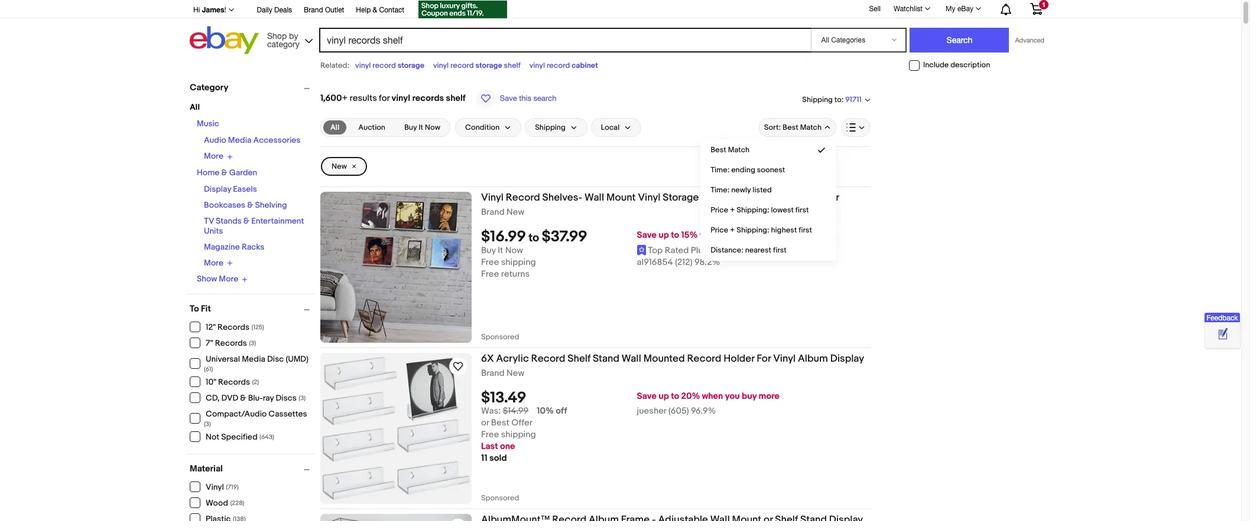 Task type: describe. For each thing, give the bounding box(es) containing it.
daily
[[257, 6, 272, 14]]

include description
[[923, 60, 990, 70]]

record for vinyl record storage shelf
[[451, 61, 474, 70]]

price + shipping: highest first
[[711, 226, 812, 235]]

al916854 (212) 98.2% free returns
[[481, 257, 720, 280]]

vinyl record storage shelf
[[433, 61, 521, 70]]

free shipping
[[481, 257, 536, 268]]

storage
[[663, 192, 699, 204]]

buy inside save up to 15% when you buy more buy it now
[[481, 245, 496, 257]]

hi
[[193, 6, 200, 14]]

outlet
[[325, 6, 344, 14]]

free inside al916854 (212) 98.2% free returns
[[481, 269, 499, 280]]

off
[[556, 406, 567, 417]]

juesher
[[637, 406, 666, 417]]

wood
[[206, 499, 228, 509]]

vinyl record shelves- wall mount vinyl storage - shelf for vinyl record holder link
[[481, 192, 871, 207]]

watch 6x acrylic record shelf stand wall mounted record holder for vinyl album display image
[[451, 360, 465, 374]]

free inside juesher (605) 96.9% or best offer free shipping last one 11 sold
[[481, 430, 499, 441]]

when for 15%
[[700, 230, 721, 241]]

sort: best match button
[[759, 118, 836, 137]]

highest
[[771, 226, 797, 235]]

deals
[[274, 6, 292, 14]]

universal media disc (umd) (61)
[[204, 354, 309, 373]]

accessories
[[253, 135, 301, 145]]

more for save up to 15% when you buy more buy it now
[[756, 230, 777, 241]]

racks
[[242, 242, 264, 252]]

local button
[[591, 118, 642, 137]]

vinyl up the $16.99
[[481, 192, 504, 204]]

fit
[[201, 304, 211, 315]]

vinyl (719)
[[206, 483, 239, 493]]

display easels bookcases & shelving tv stands & entertainment units magazine racks
[[204, 184, 304, 252]]

related:
[[320, 61, 349, 70]]

it inside save up to 15% when you buy more buy it now
[[498, 245, 503, 257]]

vinyl for vinyl record storage shelf
[[433, 61, 449, 70]]

advanced link
[[1009, 28, 1050, 52]]

returns
[[501, 269, 530, 280]]

1,600 + results for vinyl records shelf
[[320, 93, 466, 104]]

record up lowest
[[772, 192, 806, 204]]

top rated plus
[[648, 245, 708, 257]]

records for 12" records
[[218, 323, 250, 333]]

shipping for shipping to : 91711
[[802, 95, 833, 104]]

time: newly listed
[[711, 186, 772, 195]]

nearest
[[745, 246, 772, 255]]

brand inside account navigation
[[304, 6, 323, 14]]

show more
[[197, 274, 238, 284]]

record up save up to 20% when you buy more
[[687, 354, 721, 365]]

1 vertical spatial shelf
[[446, 93, 466, 104]]

time: newly listed link
[[701, 180, 836, 200]]

by
[[289, 31, 298, 40]]

magazine racks link
[[204, 242, 264, 252]]

shelving
[[255, 200, 287, 210]]

price + shipping: highest first link
[[701, 220, 836, 241]]

(3) for 7" records
[[249, 340, 256, 348]]

11
[[481, 454, 488, 465]]

(3) for compact/audio cassettes
[[204, 421, 211, 428]]

new for $16.99
[[507, 207, 524, 218]]

1 vertical spatial match
[[728, 145, 750, 155]]

shop
[[267, 31, 287, 40]]

condition button
[[455, 118, 522, 137]]

best match link
[[701, 140, 836, 160]]

not specified (643)
[[206, 433, 274, 443]]

best inside dropdown button
[[783, 123, 799, 132]]

6x acrylic record shelf stand wall mounted record holder for vinyl album display image
[[320, 354, 472, 505]]

0 vertical spatial for
[[379, 93, 390, 104]]

record left shelves-
[[506, 192, 540, 204]]

-
[[701, 192, 705, 204]]

main content containing $16.99
[[320, 77, 871, 522]]

category
[[267, 39, 300, 49]]

6x
[[481, 354, 494, 365]]

15%
[[681, 230, 698, 241]]

newly
[[731, 186, 751, 195]]

6x acrylic record shelf stand wall mounted record holder for vinyl album display brand new
[[481, 354, 864, 380]]

shelf inside 6x acrylic record shelf stand wall mounted record holder for vinyl album display brand new
[[568, 354, 591, 365]]

96.9%
[[691, 406, 716, 417]]

one
[[500, 442, 515, 453]]

shop by category
[[267, 31, 300, 49]]

time: for time: newly listed
[[711, 186, 730, 195]]

up for 15%
[[659, 230, 669, 241]]

cassettes
[[269, 409, 307, 419]]

1 free from the top
[[481, 257, 499, 268]]

material
[[190, 464, 223, 475]]

was:
[[481, 406, 501, 417]]

results
[[350, 93, 377, 104]]

vinyl record shelves- wall mount vinyl storage - shelf for vinyl record holder image
[[320, 192, 472, 343]]

(212)
[[675, 257, 693, 268]]

offer
[[512, 418, 533, 429]]

entertainment
[[251, 216, 304, 226]]

last
[[481, 442, 498, 453]]

for
[[757, 354, 771, 365]]

home & garden link
[[197, 168, 257, 178]]

category
[[190, 82, 228, 93]]

to fit button
[[190, 304, 315, 315]]

was: $14.99
[[481, 406, 529, 417]]

vinyl up wood
[[206, 483, 224, 493]]

description
[[951, 60, 990, 70]]

12"
[[206, 323, 216, 333]]

storage for vinyl record storage shelf
[[476, 61, 502, 70]]

display inside display easels bookcases & shelving tv stands & entertainment units magazine racks
[[204, 184, 231, 194]]

to inside shipping to : 91711
[[835, 95, 842, 104]]

record for vinyl record storage
[[373, 61, 396, 70]]

blu-
[[248, 394, 263, 404]]

al916854
[[637, 257, 673, 268]]

buy it now
[[404, 123, 440, 132]]

magazine
[[204, 242, 240, 252]]

0 vertical spatial all
[[190, 102, 200, 112]]

1
[[1042, 1, 1046, 8]]

& down bookcases & shelving link
[[243, 216, 249, 226]]

6x acrylic record shelf stand wall mounted record holder for vinyl album display link
[[481, 354, 871, 369]]

(643)
[[260, 434, 274, 442]]

account navigation
[[187, 0, 1052, 20]]

first for price + shipping: highest first
[[799, 226, 812, 235]]

record right acrylic
[[531, 354, 565, 365]]

or
[[481, 418, 489, 429]]

vinyl record cabinet
[[530, 61, 598, 70]]

my
[[946, 5, 956, 13]]

media for audio
[[228, 135, 252, 145]]

1 more button from the top
[[204, 151, 233, 162]]

sort:
[[764, 123, 781, 132]]

auction
[[358, 123, 385, 132]]

vinyl up price + shipping: lowest first
[[747, 192, 770, 204]]

albummount™ record album frame - adjustable wall mount or shelf stand display image
[[320, 515, 472, 522]]

you for 20%
[[725, 391, 740, 403]]

shipping for shipping
[[535, 123, 566, 132]]

now inside save up to 15% when you buy more buy it now
[[505, 245, 523, 257]]

vinyl left records
[[392, 93, 410, 104]]

holder inside vinyl record shelves- wall mount vinyl storage - shelf for vinyl record holder brand new
[[808, 192, 840, 204]]

include
[[923, 60, 949, 70]]

0 vertical spatial more
[[204, 151, 223, 162]]

brand for $13.49
[[481, 368, 505, 380]]

shipping inside juesher (605) 96.9% or best offer free shipping last one 11 sold
[[501, 430, 536, 441]]

1 horizontal spatial all
[[330, 123, 339, 132]]



Task type: vqa. For each thing, say whether or not it's contained in the screenshot.
with
no



Task type: locate. For each thing, give the bounding box(es) containing it.
storage up records
[[398, 61, 424, 70]]

0 vertical spatial display
[[204, 184, 231, 194]]

2 price from the top
[[711, 226, 728, 235]]

brand for $16.99
[[481, 207, 505, 218]]

vinyl
[[481, 192, 504, 204], [638, 192, 661, 204], [747, 192, 770, 204], [773, 354, 796, 365], [206, 483, 224, 493]]

6x acrylic record shelf stand wall mounted record holder for vinyl album display heading
[[481, 354, 864, 365]]

get the coupon image
[[419, 1, 507, 18]]

shipping: for lowest
[[737, 206, 769, 215]]

save for save up to 15% when you buy more buy it now
[[637, 230, 657, 241]]

now down records
[[425, 123, 440, 132]]

shipping left :
[[802, 95, 833, 104]]

2 storage from the left
[[476, 61, 502, 70]]

display right album
[[830, 354, 864, 365]]

new down acrylic
[[507, 368, 524, 380]]

vinyl right the mount
[[638, 192, 661, 204]]

vinyl record storage
[[355, 61, 424, 70]]

brand inside 6x acrylic record shelf stand wall mounted record holder for vinyl album display brand new
[[481, 368, 505, 380]]

media right audio
[[228, 135, 252, 145]]

daily deals
[[257, 6, 292, 14]]

0 horizontal spatial shipping
[[535, 123, 566, 132]]

1 horizontal spatial holder
[[808, 192, 840, 204]]

media
[[228, 135, 252, 145], [242, 354, 265, 364]]

vinyl up 'search'
[[530, 61, 545, 70]]

0 vertical spatial records
[[218, 323, 250, 333]]

0 vertical spatial shipping
[[802, 95, 833, 104]]

(3) inside cd, dvd & blu-ray discs (3)
[[299, 395, 306, 403]]

2 vertical spatial brand
[[481, 368, 505, 380]]

0 horizontal spatial wall
[[585, 192, 604, 204]]

& left blu-
[[240, 394, 246, 404]]

juesher (605) 96.9% or best offer free shipping last one 11 sold
[[481, 406, 716, 465]]

to left 91711 on the right
[[835, 95, 842, 104]]

shelf left stand
[[568, 354, 591, 365]]

3 record from the left
[[547, 61, 570, 70]]

records for 10" records
[[218, 378, 250, 388]]

when up the plus
[[700, 230, 721, 241]]

best down was: $14.99
[[491, 418, 510, 429]]

mount
[[606, 192, 636, 204]]

price down time: newly listed
[[711, 206, 728, 215]]

to
[[190, 304, 199, 315]]

vinyl record shelves- wall mount vinyl storage - shelf for vinyl record holder brand new
[[481, 192, 840, 218]]

0 horizontal spatial storage
[[398, 61, 424, 70]]

when for 20%
[[702, 391, 723, 403]]

storage for vinyl record storage
[[398, 61, 424, 70]]

time: right the -
[[711, 186, 730, 195]]

brand inside vinyl record shelves- wall mount vinyl storage - shelf for vinyl record holder brand new
[[481, 207, 505, 218]]

record up the 1,600 + results for vinyl records shelf
[[373, 61, 396, 70]]

to left the 15%
[[671, 230, 679, 241]]

hi james !
[[193, 5, 226, 14]]

main content
[[320, 77, 871, 522]]

vinyl right for
[[773, 354, 796, 365]]

None submit
[[910, 28, 1009, 53]]

you right 20% at the bottom right of the page
[[725, 391, 740, 403]]

0 horizontal spatial (3)
[[204, 421, 211, 428]]

1 vertical spatial for
[[733, 192, 745, 204]]

1 vertical spatial brand
[[481, 207, 505, 218]]

1 vertical spatial shipping
[[535, 123, 566, 132]]

plus
[[691, 245, 708, 257]]

(3) inside compact/audio cassettes (3)
[[204, 421, 211, 428]]

shelf
[[504, 61, 521, 70], [446, 93, 466, 104]]

to inside save up to 15% when you buy more buy it now
[[671, 230, 679, 241]]

0 vertical spatial buy
[[404, 123, 417, 132]]

storage up save this search button
[[476, 61, 502, 70]]

shipping down 'search'
[[535, 123, 566, 132]]

0 horizontal spatial buy
[[404, 123, 417, 132]]

record
[[506, 192, 540, 204], [772, 192, 806, 204], [531, 354, 565, 365], [687, 354, 721, 365]]

0 vertical spatial save
[[500, 94, 517, 103]]

media for universal
[[242, 354, 265, 364]]

vinyl inside 6x acrylic record shelf stand wall mounted record holder for vinyl album display brand new
[[773, 354, 796, 365]]

1 vertical spatial display
[[830, 354, 864, 365]]

for right results
[[379, 93, 390, 104]]

music link
[[197, 119, 219, 129]]

1 vertical spatial all
[[330, 123, 339, 132]]

1 vertical spatial more
[[759, 391, 780, 403]]

more button up show more
[[204, 258, 233, 268]]

more button down audio
[[204, 151, 233, 162]]

none submit inside shop by category banner
[[910, 28, 1009, 53]]

records up 7" records (3) in the left of the page
[[218, 323, 250, 333]]

save inside button
[[500, 94, 517, 103]]

0 vertical spatial time:
[[711, 166, 730, 175]]

0 vertical spatial holder
[[808, 192, 840, 204]]

buy down records
[[404, 123, 417, 132]]

distance: nearest first link
[[701, 241, 836, 261]]

more up nearest
[[756, 230, 777, 241]]

1 vertical spatial wall
[[622, 354, 641, 365]]

1 vertical spatial media
[[242, 354, 265, 364]]

1 vertical spatial more
[[204, 258, 223, 268]]

match up ending
[[728, 145, 750, 155]]

save for save up to 20% when you buy more
[[637, 391, 657, 403]]

to up (605)
[[671, 391, 679, 403]]

you up distance:
[[723, 230, 738, 241]]

shelf up save this search button
[[504, 61, 521, 70]]

save inside save up to 15% when you buy more buy it now
[[637, 230, 657, 241]]

top rated plus image
[[637, 245, 646, 256]]

save up top rated plus icon
[[637, 230, 657, 241]]

1 vertical spatial now
[[505, 245, 523, 257]]

save left this
[[500, 94, 517, 103]]

2 horizontal spatial best
[[783, 123, 799, 132]]

record down get the coupon image
[[451, 61, 474, 70]]

+ up distance:
[[730, 226, 735, 235]]

record
[[373, 61, 396, 70], [451, 61, 474, 70], [547, 61, 570, 70]]

0 vertical spatial price
[[711, 206, 728, 215]]

shelf
[[707, 192, 730, 204], [568, 354, 591, 365]]

shop by category button
[[262, 26, 315, 52]]

home
[[197, 168, 219, 178]]

first right highest
[[799, 226, 812, 235]]

records
[[412, 93, 444, 104]]

shipping: up the distance: nearest first
[[737, 226, 769, 235]]

match inside dropdown button
[[800, 123, 822, 132]]

1 vertical spatial more button
[[204, 258, 233, 268]]

record for vinyl record cabinet
[[547, 61, 570, 70]]

1 horizontal spatial shelf
[[707, 192, 730, 204]]

buy up free shipping
[[481, 245, 496, 257]]

0 horizontal spatial now
[[425, 123, 440, 132]]

Search for anything text field
[[321, 29, 809, 51]]

0 horizontal spatial all
[[190, 102, 200, 112]]

1 horizontal spatial display
[[830, 354, 864, 365]]

display inside 6x acrylic record shelf stand wall mounted record holder for vinyl album display brand new
[[830, 354, 864, 365]]

now up free shipping
[[505, 245, 523, 257]]

best right sort:
[[783, 123, 799, 132]]

it up free shipping
[[498, 245, 503, 257]]

more for save up to 20% when you buy more
[[759, 391, 780, 403]]

best up time: ending soonest
[[711, 145, 726, 155]]

2 vertical spatial +
[[730, 226, 735, 235]]

2 vertical spatial save
[[637, 391, 657, 403]]

vinyl
[[355, 61, 371, 70], [433, 61, 449, 70], [530, 61, 545, 70], [392, 93, 410, 104]]

condition
[[465, 123, 500, 132]]

up for 20%
[[659, 391, 669, 403]]

0 vertical spatial new
[[332, 162, 347, 171]]

save up to 20% when you buy more
[[637, 391, 780, 403]]

shipping inside "dropdown button"
[[535, 123, 566, 132]]

help
[[356, 6, 371, 14]]

brand up the $16.99
[[481, 207, 505, 218]]

ray
[[263, 394, 274, 404]]

record down search for anything text field at the top of page
[[547, 61, 570, 70]]

price for price + shipping: lowest first
[[711, 206, 728, 215]]

1 vertical spatial shelf
[[568, 354, 591, 365]]

more up show more
[[204, 258, 223, 268]]

buy up the distance: nearest first
[[740, 230, 754, 241]]

match down shipping to : 91711
[[800, 123, 822, 132]]

auction link
[[351, 121, 392, 135]]

(228)
[[230, 500, 244, 508]]

listing options selector. list view selected. image
[[847, 123, 865, 132]]

brand down 6x
[[481, 368, 505, 380]]

vinyl for vinyl record storage
[[355, 61, 371, 70]]

1 vertical spatial shipping:
[[737, 226, 769, 235]]

1 vertical spatial buy
[[481, 245, 496, 257]]

(umd)
[[286, 354, 309, 364]]

display easels link
[[204, 184, 257, 194]]

holder inside 6x acrylic record shelf stand wall mounted record holder for vinyl album display brand new
[[724, 354, 755, 365]]

vinyl right related:
[[355, 61, 371, 70]]

more inside button
[[219, 274, 238, 284]]

0 vertical spatial first
[[796, 206, 809, 215]]

when inside save up to 15% when you buy more buy it now
[[700, 230, 721, 241]]

specified
[[221, 433, 258, 443]]

0 vertical spatial when
[[700, 230, 721, 241]]

you for 15%
[[723, 230, 738, 241]]

more inside save up to 15% when you buy more buy it now
[[756, 230, 777, 241]]

(3) down (125)
[[249, 340, 256, 348]]

media inside universal media disc (umd) (61)
[[242, 354, 265, 364]]

3 free from the top
[[481, 430, 499, 441]]

1 vertical spatial you
[[725, 391, 740, 403]]

(3) right discs at the left of the page
[[299, 395, 306, 403]]

time: down best match
[[711, 166, 730, 175]]

cd,
[[206, 394, 220, 404]]

free down the $16.99
[[481, 257, 499, 268]]

2 vertical spatial records
[[218, 378, 250, 388]]

2 record from the left
[[451, 61, 474, 70]]

up up juesher
[[659, 391, 669, 403]]

shelves-
[[542, 192, 582, 204]]

2 vertical spatial first
[[773, 246, 787, 255]]

shop by category banner
[[187, 0, 1052, 57]]

vinyl up records
[[433, 61, 449, 70]]

0 vertical spatial shelf
[[504, 61, 521, 70]]

2 time: from the top
[[711, 186, 730, 195]]

1 horizontal spatial shipping
[[802, 95, 833, 104]]

all
[[190, 102, 200, 112], [330, 123, 339, 132]]

2 shipping: from the top
[[737, 226, 769, 235]]

2 vertical spatial best
[[491, 418, 510, 429]]

buy for save up to 15% when you buy more buy it now
[[740, 230, 754, 241]]

0 vertical spatial +
[[342, 93, 348, 104]]

first for price + shipping: lowest first
[[796, 206, 809, 215]]

discs
[[276, 394, 297, 404]]

up up "top"
[[659, 230, 669, 241]]

0 horizontal spatial it
[[419, 123, 423, 132]]

All selected text field
[[330, 122, 339, 133]]

2 vertical spatial (3)
[[204, 421, 211, 428]]

shipping up the returns
[[501, 257, 536, 268]]

+ left results
[[342, 93, 348, 104]]

2 horizontal spatial record
[[547, 61, 570, 70]]

1 vertical spatial when
[[702, 391, 723, 403]]

free up "last"
[[481, 430, 499, 441]]

all link
[[323, 121, 347, 135]]

new inside 6x acrylic record shelf stand wall mounted record holder for vinyl album display brand new
[[507, 368, 524, 380]]

1 record from the left
[[373, 61, 396, 70]]

0 vertical spatial you
[[723, 230, 738, 241]]

20%
[[681, 391, 700, 403]]

10% off
[[537, 406, 567, 417]]

sold
[[490, 454, 507, 465]]

1 shipping from the top
[[501, 257, 536, 268]]

2 free from the top
[[481, 269, 499, 280]]

1 shipping: from the top
[[737, 206, 769, 215]]

2 vertical spatial more
[[219, 274, 238, 284]]

stand
[[593, 354, 620, 365]]

1 vertical spatial shipping
[[501, 430, 536, 441]]

display up bookcases
[[204, 184, 231, 194]]

& inside account navigation
[[373, 6, 377, 14]]

1,600
[[320, 93, 342, 104]]

1 horizontal spatial (3)
[[249, 340, 256, 348]]

0 horizontal spatial for
[[379, 93, 390, 104]]

brand outlet link
[[304, 4, 344, 17]]

& right home
[[221, 168, 227, 178]]

new inside vinyl record shelves- wall mount vinyl storage - shelf for vinyl record holder brand new
[[507, 207, 524, 218]]

heading
[[481, 515, 863, 522]]

0 vertical spatial buy
[[740, 230, 754, 241]]

shelf right records
[[446, 93, 466, 104]]

0 horizontal spatial shelf
[[568, 354, 591, 365]]

now
[[425, 123, 440, 132], [505, 245, 523, 257]]

top
[[648, 245, 663, 257]]

1 vertical spatial (3)
[[299, 395, 306, 403]]

1 horizontal spatial for
[[733, 192, 745, 204]]

match
[[800, 123, 822, 132], [728, 145, 750, 155]]

more right the "show"
[[219, 274, 238, 284]]

1 horizontal spatial storage
[[476, 61, 502, 70]]

(3) up not
[[204, 421, 211, 428]]

up inside save up to 15% when you buy more buy it now
[[659, 230, 669, 241]]

brand left outlet
[[304, 6, 323, 14]]

music
[[197, 119, 219, 129]]

0 horizontal spatial record
[[373, 61, 396, 70]]

1 price from the top
[[711, 206, 728, 215]]

0 vertical spatial media
[[228, 135, 252, 145]]

0 horizontal spatial shelf
[[446, 93, 466, 104]]

advanced
[[1015, 37, 1045, 44]]

1 storage from the left
[[398, 61, 424, 70]]

wall right stand
[[622, 354, 641, 365]]

shipping inside shipping to : 91711
[[802, 95, 833, 104]]

time: for time: ending soonest
[[711, 166, 730, 175]]

shipping: for highest
[[737, 226, 769, 235]]

1 vertical spatial up
[[659, 391, 669, 403]]

0 vertical spatial shipping
[[501, 257, 536, 268]]

first right lowest
[[796, 206, 809, 215]]

shipping: up price + shipping: highest first
[[737, 206, 769, 215]]

lowest
[[771, 206, 794, 215]]

to inside $16.99 to $37.99
[[529, 232, 539, 245]]

+ for price + shipping: lowest first
[[730, 206, 735, 215]]

sell
[[869, 5, 881, 13]]

10%
[[537, 406, 554, 417]]

0 vertical spatial best
[[783, 123, 799, 132]]

save
[[500, 94, 517, 103], [637, 230, 657, 241], [637, 391, 657, 403]]

0 vertical spatial shipping:
[[737, 206, 769, 215]]

1 vertical spatial free
[[481, 269, 499, 280]]

new for $13.49
[[507, 368, 524, 380]]

!
[[224, 6, 226, 14]]

acrylic
[[496, 354, 529, 365]]

1 horizontal spatial record
[[451, 61, 474, 70]]

tv stands & entertainment units link
[[204, 216, 304, 236]]

2 up from the top
[[659, 391, 669, 403]]

wall left the mount
[[585, 192, 604, 204]]

1 vertical spatial save
[[637, 230, 657, 241]]

best inside juesher (605) 96.9% or best offer free shipping last one 11 sold
[[491, 418, 510, 429]]

new up the $16.99
[[507, 207, 524, 218]]

buy for save up to 20% when you buy more
[[742, 391, 757, 403]]

records down 12" records (125) at the bottom
[[215, 339, 247, 349]]

price for price + shipping: highest first
[[711, 226, 728, 235]]

show more button
[[197, 274, 248, 285]]

0 vertical spatial more
[[756, 230, 777, 241]]

for inside vinyl record shelves- wall mount vinyl storage - shelf for vinyl record holder brand new
[[733, 192, 745, 204]]

+ down newly
[[730, 206, 735, 215]]

free down free shipping
[[481, 269, 499, 280]]

0 vertical spatial match
[[800, 123, 822, 132]]

first
[[796, 206, 809, 215], [799, 226, 812, 235], [773, 246, 787, 255]]

brand outlet
[[304, 6, 344, 14]]

1 horizontal spatial wall
[[622, 354, 641, 365]]

1 horizontal spatial best
[[711, 145, 726, 155]]

my ebay link
[[939, 2, 987, 16]]

first down highest
[[773, 246, 787, 255]]

save up juesher
[[637, 391, 657, 403]]

shelf right the -
[[707, 192, 730, 204]]

1 vertical spatial it
[[498, 245, 503, 257]]

disc
[[267, 354, 284, 364]]

material button
[[190, 464, 315, 475]]

vinyl record shelves- wall mount vinyl storage - shelf for vinyl record holder heading
[[481, 192, 840, 204]]

0 horizontal spatial best
[[491, 418, 510, 429]]

2 vertical spatial new
[[507, 368, 524, 380]]

compact/audio cassettes (3)
[[204, 409, 307, 428]]

(3) inside 7" records (3)
[[249, 340, 256, 348]]

& right help
[[373, 6, 377, 14]]

0 vertical spatial shelf
[[707, 192, 730, 204]]

watchlist link
[[887, 2, 936, 16]]

2 vertical spatial free
[[481, 430, 499, 441]]

91711
[[846, 95, 862, 105]]

0 vertical spatial brand
[[304, 6, 323, 14]]

distance:
[[711, 246, 744, 255]]

2 more button from the top
[[204, 258, 233, 268]]

wall inside 6x acrylic record shelf stand wall mounted record holder for vinyl album display brand new
[[622, 354, 641, 365]]

+ for price + shipping: highest first
[[730, 226, 735, 235]]

show
[[197, 274, 217, 284]]

1 vertical spatial time:
[[711, 186, 730, 195]]

buy inside save up to 15% when you buy more buy it now
[[740, 230, 754, 241]]

more button
[[204, 151, 233, 162], [204, 258, 233, 268]]

buy
[[740, 230, 754, 241], [742, 391, 757, 403]]

1 horizontal spatial now
[[505, 245, 523, 257]]

save for save this search
[[500, 94, 517, 103]]

1 vertical spatial best
[[711, 145, 726, 155]]

wall inside vinyl record shelves- wall mount vinyl storage - shelf for vinyl record holder brand new
[[585, 192, 604, 204]]

10" records (2)
[[206, 378, 259, 388]]

1 vertical spatial new
[[507, 207, 524, 218]]

0 horizontal spatial display
[[204, 184, 231, 194]]

soonest
[[757, 166, 785, 175]]

price up distance:
[[711, 226, 728, 235]]

you inside save up to 15% when you buy more buy it now
[[723, 230, 738, 241]]

1 horizontal spatial match
[[800, 123, 822, 132]]

for up price + shipping: lowest first
[[733, 192, 745, 204]]

home & garden
[[197, 168, 257, 178]]

1 up from the top
[[659, 230, 669, 241]]

& down easels
[[247, 200, 253, 210]]

1 vertical spatial +
[[730, 206, 735, 215]]

more down audio
[[204, 151, 223, 162]]

media left disc
[[242, 354, 265, 364]]

it
[[419, 123, 423, 132], [498, 245, 503, 257]]

2 shipping from the top
[[501, 430, 536, 441]]

sort: best match
[[764, 123, 822, 132]]

records for 7" records
[[215, 339, 247, 349]]

0 horizontal spatial match
[[728, 145, 750, 155]]

vinyl for vinyl record cabinet
[[530, 61, 545, 70]]

brand
[[304, 6, 323, 14], [481, 207, 505, 218], [481, 368, 505, 380]]

1 link
[[1023, 0, 1050, 17]]

it down records
[[419, 123, 423, 132]]

stands
[[216, 216, 242, 226]]

2 horizontal spatial (3)
[[299, 395, 306, 403]]

to fit
[[190, 304, 211, 315]]

0 horizontal spatial holder
[[724, 354, 755, 365]]

1 horizontal spatial shelf
[[504, 61, 521, 70]]

when up 96.9%
[[702, 391, 723, 403]]

bookcases & shelving link
[[204, 200, 287, 210]]

shelf inside vinyl record shelves- wall mount vinyl storage - shelf for vinyl record holder brand new
[[707, 192, 730, 204]]

new down all link
[[332, 162, 347, 171]]

all down 1,600
[[330, 123, 339, 132]]

7" records (3)
[[206, 339, 256, 349]]

buy right 20% at the bottom right of the page
[[742, 391, 757, 403]]

1 horizontal spatial it
[[498, 245, 503, 257]]

to right the $16.99
[[529, 232, 539, 245]]

0 vertical spatial more button
[[204, 151, 233, 162]]

1 vertical spatial first
[[799, 226, 812, 235]]

shipping down offer
[[501, 430, 536, 441]]

for
[[379, 93, 390, 104], [733, 192, 745, 204]]

records up dvd
[[218, 378, 250, 388]]

all up music on the left top of page
[[190, 102, 200, 112]]

new
[[332, 162, 347, 171], [507, 207, 524, 218], [507, 368, 524, 380]]

help & contact
[[356, 6, 404, 14]]

1 time: from the top
[[711, 166, 730, 175]]

+ for 1,600 + results for vinyl records shelf
[[342, 93, 348, 104]]

(2)
[[252, 379, 259, 387]]

more down for
[[759, 391, 780, 403]]



